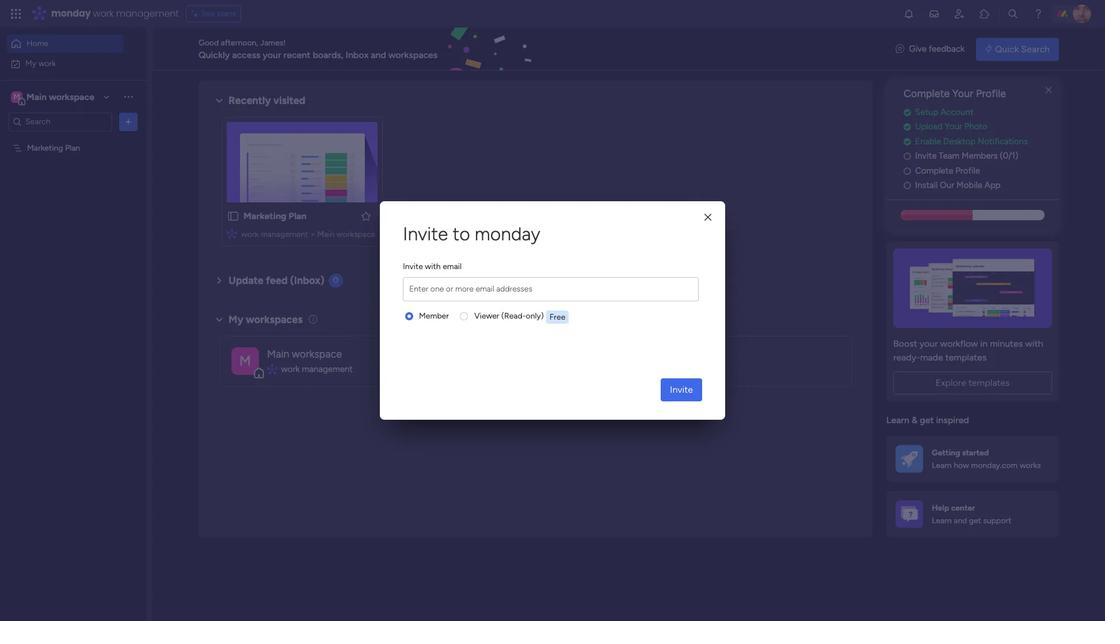 Task type: describe. For each thing, give the bounding box(es) containing it.
marketing inside "list box"
[[27, 143, 63, 153]]

v2 bolt switch image
[[986, 43, 992, 56]]

select product image
[[10, 8, 22, 20]]

my for my workspaces
[[229, 314, 243, 326]]

inbox image
[[929, 8, 940, 20]]

complete for complete profile
[[915, 166, 954, 176]]

install
[[915, 180, 938, 191]]

work management
[[281, 364, 353, 375]]

main inside 'workspace selection' element
[[26, 91, 47, 102]]

component image for work management
[[267, 364, 277, 375]]

good afternoon, james! quickly access your recent boards, inbox and workspaces
[[199, 38, 438, 60]]

your inside boost your workflow in minutes with ready-made templates
[[920, 338, 938, 349]]

upload your photo link
[[904, 120, 1059, 133]]

work inside button
[[38, 58, 56, 68]]

close image
[[705, 213, 712, 222]]

check circle image for setup
[[904, 108, 911, 117]]

afternoon,
[[221, 38, 258, 47]]

check circle image
[[904, 137, 911, 146]]

0 vertical spatial profile
[[976, 88, 1006, 100]]

invite team members (0/1) link
[[904, 150, 1059, 163]]

search
[[1021, 43, 1050, 54]]

v2 user feedback image
[[896, 43, 905, 56]]

support
[[983, 516, 1012, 526]]

member
[[419, 312, 449, 321]]

home button
[[7, 35, 124, 53]]

home
[[26, 39, 48, 48]]

my work button
[[7, 54, 124, 73]]

our
[[940, 180, 955, 191]]

recent
[[284, 49, 311, 60]]

james peterson image
[[1073, 5, 1092, 23]]

boost
[[893, 338, 918, 349]]

inspired
[[936, 415, 969, 426]]

management for work management
[[302, 364, 353, 375]]

give
[[909, 44, 927, 54]]

quickly
[[199, 49, 230, 60]]

Enter one or more email addresses text field
[[406, 278, 696, 301]]

boards,
[[313, 49, 343, 60]]

monday inside dialog
[[475, 223, 540, 245]]

&
[[912, 415, 918, 426]]

help center learn and get support
[[932, 504, 1012, 526]]

plan inside "list box"
[[65, 143, 80, 153]]

work right workspace icon
[[281, 364, 300, 375]]

setup account link
[[904, 106, 1059, 119]]

recently visited
[[229, 94, 305, 107]]

see
[[201, 9, 215, 18]]

get inside help center learn and get support
[[969, 516, 981, 526]]

complete for complete your profile
[[904, 88, 950, 100]]

update
[[229, 275, 264, 287]]

close my workspaces image
[[212, 313, 226, 327]]

getting started learn how monday.com works
[[932, 448, 1041, 471]]

main workspace inside 'workspace selection' element
[[26, 91, 94, 102]]

0
[[333, 276, 338, 286]]

with inside invite to monday dialog
[[425, 262, 441, 272]]

members
[[962, 151, 998, 161]]

invite button
[[661, 379, 702, 402]]

visited
[[273, 94, 305, 107]]

notifications
[[978, 136, 1028, 147]]

viewer
[[474, 312, 499, 321]]

circle o image for invite
[[904, 152, 911, 161]]

explore templates button
[[893, 372, 1052, 395]]

james!
[[260, 38, 286, 47]]

check circle image for upload
[[904, 123, 911, 131]]

getting started element
[[887, 437, 1059, 483]]

how
[[954, 461, 969, 471]]

help
[[932, 504, 949, 513]]

works
[[1020, 461, 1041, 471]]

access
[[232, 49, 260, 60]]

feed
[[266, 275, 288, 287]]

install our mobile app
[[915, 180, 1001, 191]]

Search in workspace field
[[24, 115, 96, 128]]

work up home 'button'
[[93, 7, 114, 20]]

m for workspace image
[[13, 92, 20, 102]]

1 horizontal spatial main workspace
[[267, 348, 342, 361]]

explore templates
[[936, 378, 1010, 388]]

see plans button
[[186, 5, 241, 22]]

update feed (inbox)
[[229, 275, 324, 287]]

learn for getting
[[932, 461, 952, 471]]

recently
[[229, 94, 271, 107]]

0 horizontal spatial monday
[[51, 7, 91, 20]]

setup account
[[915, 107, 974, 117]]

0 vertical spatial management
[[116, 7, 179, 20]]

0 horizontal spatial workspaces
[[246, 314, 303, 326]]

quick search
[[995, 43, 1050, 54]]

and inside good afternoon, james! quickly access your recent boards, inbox and workspaces
[[371, 49, 386, 60]]

2 horizontal spatial main
[[317, 230, 335, 239]]

open update feed (inbox) image
[[212, 274, 226, 288]]

complete your profile
[[904, 88, 1006, 100]]

add to favorites image
[[360, 210, 372, 222]]

started
[[962, 448, 989, 458]]

complete profile link
[[904, 165, 1059, 177]]

workspace image
[[11, 91, 22, 103]]

1 horizontal spatial main
[[267, 348, 289, 361]]

templates inside boost your workflow in minutes with ready-made templates
[[946, 352, 987, 363]]

circle o image for install
[[904, 182, 911, 190]]

marketing plan list box
[[0, 136, 147, 313]]

install our mobile app link
[[904, 179, 1059, 192]]

help image
[[1033, 8, 1044, 20]]

my work
[[25, 58, 56, 68]]

workspace selection element
[[11, 90, 96, 105]]

(0/1)
[[1000, 151, 1019, 161]]

my workspaces
[[229, 314, 303, 326]]

help center element
[[887, 492, 1059, 538]]

learn for help
[[932, 516, 952, 526]]

setup
[[915, 107, 939, 117]]

getting
[[932, 448, 961, 458]]



Task type: vqa. For each thing, say whether or not it's contained in the screenshot.
Explore templates button
yes



Task type: locate. For each thing, give the bounding box(es) containing it.
1 horizontal spatial m
[[239, 353, 251, 369]]

m for workspace icon
[[239, 353, 251, 369]]

work down home
[[38, 58, 56, 68]]

0 vertical spatial monday
[[51, 7, 91, 20]]

1 vertical spatial marketing plan
[[244, 211, 307, 222]]

circle o image inside install our mobile app link
[[904, 182, 911, 190]]

main right >
[[317, 230, 335, 239]]

1 vertical spatial my
[[229, 314, 243, 326]]

profile
[[976, 88, 1006, 100], [956, 166, 980, 176]]

invite with email
[[403, 262, 462, 272]]

profile down invite team members (0/1)
[[956, 166, 980, 176]]

my right close my workspaces icon
[[229, 314, 243, 326]]

1 vertical spatial with
[[1025, 338, 1043, 349]]

main workspace up work management in the left bottom of the page
[[267, 348, 342, 361]]

your down the james!
[[263, 49, 281, 60]]

1 vertical spatial main
[[317, 230, 335, 239]]

0 vertical spatial marketing
[[27, 143, 63, 153]]

2 vertical spatial circle o image
[[904, 182, 911, 190]]

templates
[[946, 352, 987, 363], [969, 378, 1010, 388]]

0 horizontal spatial marketing
[[27, 143, 63, 153]]

workspaces right inbox
[[388, 49, 438, 60]]

with left email
[[425, 262, 441, 272]]

quick search button
[[976, 38, 1059, 61]]

1 horizontal spatial plan
[[289, 211, 307, 222]]

check circle image up check circle icon
[[904, 123, 911, 131]]

check circle image
[[904, 108, 911, 117], [904, 123, 911, 131]]

notifications image
[[903, 8, 915, 20]]

public board image
[[227, 210, 239, 223]]

invite to monday dialog
[[380, 201, 725, 420]]

my down home
[[25, 58, 36, 68]]

invite for invite
[[670, 385, 693, 396]]

component image down public board image
[[227, 228, 237, 239]]

center
[[951, 504, 975, 513]]

monday right to
[[475, 223, 540, 245]]

1 vertical spatial circle o image
[[904, 167, 911, 175]]

minutes
[[990, 338, 1023, 349]]

1 vertical spatial learn
[[932, 461, 952, 471]]

1 vertical spatial workspace
[[337, 230, 375, 239]]

option
[[0, 138, 147, 140]]

2 vertical spatial learn
[[932, 516, 952, 526]]

circle o image for complete
[[904, 167, 911, 175]]

workflow
[[940, 338, 978, 349]]

1 circle o image from the top
[[904, 152, 911, 161]]

get down center
[[969, 516, 981, 526]]

invite for invite to monday
[[403, 223, 448, 245]]

0 vertical spatial main
[[26, 91, 47, 102]]

1 vertical spatial component image
[[267, 364, 277, 375]]

see plans
[[201, 9, 236, 18]]

workspace
[[49, 91, 94, 102], [337, 230, 375, 239], [292, 348, 342, 361]]

your
[[263, 49, 281, 60], [920, 338, 938, 349]]

and right inbox
[[371, 49, 386, 60]]

circle o image inside invite team members (0/1) link
[[904, 152, 911, 161]]

plan up the work management > main workspace
[[289, 211, 307, 222]]

1 horizontal spatial monday
[[475, 223, 540, 245]]

boost your workflow in minutes with ready-made templates
[[893, 338, 1043, 363]]

1 horizontal spatial marketing plan
[[244, 211, 307, 222]]

0 vertical spatial with
[[425, 262, 441, 272]]

email
[[443, 262, 462, 272]]

m
[[13, 92, 20, 102], [239, 353, 251, 369]]

0 horizontal spatial component image
[[227, 228, 237, 239]]

0 vertical spatial your
[[953, 88, 974, 100]]

and inside help center learn and get support
[[954, 516, 967, 526]]

templates inside button
[[969, 378, 1010, 388]]

invite for invite team members (0/1)
[[915, 151, 937, 161]]

learn down getting at the right of page
[[932, 461, 952, 471]]

complete inside complete profile link
[[915, 166, 954, 176]]

1 vertical spatial monday
[[475, 223, 540, 245]]

0 horizontal spatial m
[[13, 92, 20, 102]]

workspace up search in workspace field
[[49, 91, 94, 102]]

monday.com
[[971, 461, 1018, 471]]

management
[[116, 7, 179, 20], [261, 230, 308, 239], [302, 364, 353, 375]]

(read-
[[501, 312, 526, 321]]

0 vertical spatial m
[[13, 92, 20, 102]]

your for complete
[[953, 88, 974, 100]]

and down center
[[954, 516, 967, 526]]

0 horizontal spatial and
[[371, 49, 386, 60]]

your for upload
[[945, 122, 963, 132]]

give feedback
[[909, 44, 965, 54]]

check circle image inside upload your photo link
[[904, 123, 911, 131]]

marketing plan inside "list box"
[[27, 143, 80, 153]]

apps image
[[979, 8, 991, 20]]

with right minutes
[[1025, 338, 1043, 349]]

learn inside help center learn and get support
[[932, 516, 952, 526]]

1 vertical spatial plan
[[289, 211, 307, 222]]

m inside workspace icon
[[239, 353, 251, 369]]

invite members image
[[954, 8, 965, 20]]

marketing
[[27, 143, 63, 153], [244, 211, 287, 222]]

1 horizontal spatial component image
[[267, 364, 277, 375]]

1 vertical spatial main workspace
[[267, 348, 342, 361]]

marketing right public board image
[[244, 211, 287, 222]]

1 horizontal spatial get
[[969, 516, 981, 526]]

work
[[93, 7, 114, 20], [38, 58, 56, 68], [241, 230, 259, 239], [281, 364, 300, 375]]

0 vertical spatial complete
[[904, 88, 950, 100]]

learn & get inspired
[[887, 415, 969, 426]]

inbox
[[346, 49, 369, 60]]

invite team members (0/1)
[[915, 151, 1019, 161]]

1 vertical spatial marketing
[[244, 211, 287, 222]]

app
[[985, 180, 1001, 191]]

0 vertical spatial learn
[[887, 415, 910, 426]]

photo
[[965, 122, 988, 132]]

viewer (read-only)
[[474, 312, 544, 321]]

0 vertical spatial plan
[[65, 143, 80, 153]]

0 vertical spatial component image
[[227, 228, 237, 239]]

made
[[920, 352, 943, 363]]

complete up setup
[[904, 88, 950, 100]]

my
[[25, 58, 36, 68], [229, 314, 243, 326]]

1 vertical spatial templates
[[969, 378, 1010, 388]]

invite to monday
[[403, 223, 540, 245]]

1 vertical spatial complete
[[915, 166, 954, 176]]

templates down workflow
[[946, 352, 987, 363]]

close recently visited image
[[212, 94, 226, 108]]

0 horizontal spatial main workspace
[[26, 91, 94, 102]]

and
[[371, 49, 386, 60], [954, 516, 967, 526]]

1 horizontal spatial your
[[920, 338, 938, 349]]

mobile
[[957, 180, 983, 191]]

2 vertical spatial workspace
[[292, 348, 342, 361]]

my inside button
[[25, 58, 36, 68]]

work management > main workspace
[[241, 230, 375, 239]]

(inbox)
[[290, 275, 324, 287]]

main right workspace icon
[[267, 348, 289, 361]]

1 vertical spatial and
[[954, 516, 967, 526]]

check circle image left setup
[[904, 108, 911, 117]]

complete
[[904, 88, 950, 100], [915, 166, 954, 176]]

0 vertical spatial get
[[920, 415, 934, 426]]

complete up install
[[915, 166, 954, 176]]

1 horizontal spatial and
[[954, 516, 967, 526]]

2 check circle image from the top
[[904, 123, 911, 131]]

with
[[425, 262, 441, 272], [1025, 338, 1043, 349]]

main workspace up search in workspace field
[[26, 91, 94, 102]]

good
[[199, 38, 219, 47]]

workspaces down update feed (inbox)
[[246, 314, 303, 326]]

0 vertical spatial check circle image
[[904, 108, 911, 117]]

0 horizontal spatial plan
[[65, 143, 80, 153]]

component image for work management > main workspace
[[227, 228, 237, 239]]

learn
[[887, 415, 910, 426], [932, 461, 952, 471], [932, 516, 952, 526]]

upload
[[915, 122, 943, 132]]

check circle image inside "setup account" link
[[904, 108, 911, 117]]

0 horizontal spatial your
[[263, 49, 281, 60]]

1 horizontal spatial marketing
[[244, 211, 287, 222]]

3 circle o image from the top
[[904, 182, 911, 190]]

enable
[[915, 136, 941, 147]]

your down the account
[[945, 122, 963, 132]]

1 vertical spatial your
[[920, 338, 938, 349]]

0 vertical spatial circle o image
[[904, 152, 911, 161]]

1 vertical spatial get
[[969, 516, 981, 526]]

desktop
[[944, 136, 976, 147]]

plan down search in workspace field
[[65, 143, 80, 153]]

templates right "explore"
[[969, 378, 1010, 388]]

1 vertical spatial workspaces
[[246, 314, 303, 326]]

upload your photo
[[915, 122, 988, 132]]

0 horizontal spatial get
[[920, 415, 934, 426]]

2 vertical spatial main
[[267, 348, 289, 361]]

account
[[941, 107, 974, 117]]

1 horizontal spatial my
[[229, 314, 243, 326]]

only)
[[526, 312, 544, 321]]

workspace up work management in the left bottom of the page
[[292, 348, 342, 361]]

1 vertical spatial management
[[261, 230, 308, 239]]

component image
[[227, 228, 237, 239], [267, 364, 277, 375]]

0 vertical spatial workspaces
[[388, 49, 438, 60]]

marketing plan up the work management > main workspace
[[244, 211, 307, 222]]

1 check circle image from the top
[[904, 108, 911, 117]]

0 horizontal spatial marketing plan
[[27, 143, 80, 153]]

1 vertical spatial profile
[[956, 166, 980, 176]]

m inside workspace image
[[13, 92, 20, 102]]

learn left '&'
[[887, 415, 910, 426]]

invite for invite with email
[[403, 262, 423, 272]]

monday
[[51, 7, 91, 20], [475, 223, 540, 245]]

0 vertical spatial your
[[263, 49, 281, 60]]

marketing down search in workspace field
[[27, 143, 63, 153]]

component image right workspace icon
[[267, 364, 277, 375]]

>
[[310, 230, 315, 239]]

0 vertical spatial workspace
[[49, 91, 94, 102]]

your up the made
[[920, 338, 938, 349]]

free
[[550, 313, 566, 323]]

quick
[[995, 43, 1019, 54]]

with inside boost your workflow in minutes with ready-made templates
[[1025, 338, 1043, 349]]

0 horizontal spatial my
[[25, 58, 36, 68]]

my for my work
[[25, 58, 36, 68]]

1 horizontal spatial with
[[1025, 338, 1043, 349]]

search everything image
[[1007, 8, 1019, 20]]

management for work management > main workspace
[[261, 230, 308, 239]]

learn inside "getting started learn how monday.com works"
[[932, 461, 952, 471]]

marketing plan down search in workspace field
[[27, 143, 80, 153]]

1 vertical spatial check circle image
[[904, 123, 911, 131]]

1 vertical spatial m
[[239, 353, 251, 369]]

get right '&'
[[920, 415, 934, 426]]

0 vertical spatial my
[[25, 58, 36, 68]]

enable desktop notifications link
[[904, 135, 1059, 148]]

main right workspace image
[[26, 91, 47, 102]]

workspaces inside good afternoon, james! quickly access your recent boards, inbox and workspaces
[[388, 49, 438, 60]]

0 vertical spatial marketing plan
[[27, 143, 80, 153]]

0 vertical spatial main workspace
[[26, 91, 94, 102]]

explore
[[936, 378, 967, 388]]

0 vertical spatial templates
[[946, 352, 987, 363]]

workspace down add to favorites icon
[[337, 230, 375, 239]]

1 vertical spatial your
[[945, 122, 963, 132]]

feedback
[[929, 44, 965, 54]]

workspace image
[[231, 347, 259, 375]]

work up update
[[241, 230, 259, 239]]

1 horizontal spatial workspaces
[[388, 49, 438, 60]]

templates image image
[[897, 249, 1049, 328]]

marketing plan
[[27, 143, 80, 153], [244, 211, 307, 222]]

0 vertical spatial and
[[371, 49, 386, 60]]

monday work management
[[51, 7, 179, 20]]

plan
[[65, 143, 80, 153], [289, 211, 307, 222]]

learn down "help"
[[932, 516, 952, 526]]

0 horizontal spatial main
[[26, 91, 47, 102]]

team
[[939, 151, 960, 161]]

complete profile
[[915, 166, 980, 176]]

profile up "setup account" link
[[976, 88, 1006, 100]]

to
[[453, 223, 470, 245]]

workspaces
[[388, 49, 438, 60], [246, 314, 303, 326]]

ready-
[[893, 352, 920, 363]]

enable desktop notifications
[[915, 136, 1028, 147]]

0 horizontal spatial with
[[425, 262, 441, 272]]

your inside good afternoon, james! quickly access your recent boards, inbox and workspaces
[[263, 49, 281, 60]]

dapulse x slim image
[[1042, 83, 1056, 97]]

2 vertical spatial management
[[302, 364, 353, 375]]

your up the account
[[953, 88, 974, 100]]

2 circle o image from the top
[[904, 167, 911, 175]]

circle o image
[[904, 152, 911, 161], [904, 167, 911, 175], [904, 182, 911, 190]]

get
[[920, 415, 934, 426], [969, 516, 981, 526]]

monday up home 'button'
[[51, 7, 91, 20]]

in
[[981, 338, 988, 349]]

circle o image inside complete profile link
[[904, 167, 911, 175]]

main workspace
[[26, 91, 94, 102], [267, 348, 342, 361]]

main
[[26, 91, 47, 102], [317, 230, 335, 239], [267, 348, 289, 361]]

plans
[[217, 9, 236, 18]]

invite inside button
[[670, 385, 693, 396]]



